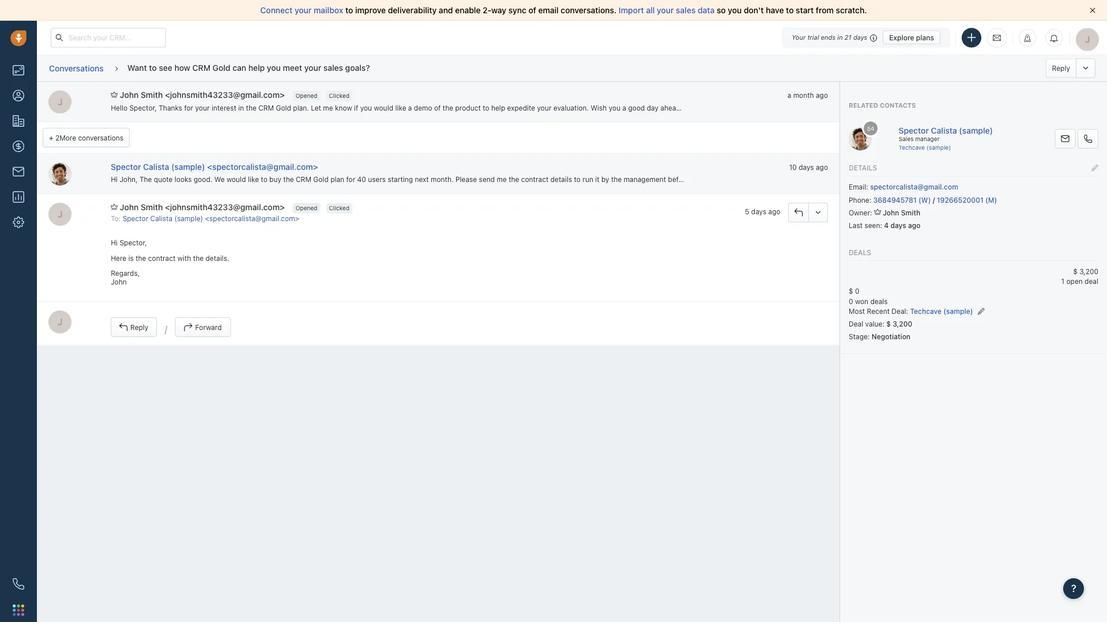 Task type: locate. For each thing, give the bounding box(es) containing it.
techcave (sample) link down manager
[[899, 144, 951, 151]]

deal
[[1085, 278, 1099, 286]]

0 horizontal spatial regards,
[[111, 270, 140, 278]]

3,200
[[1080, 268, 1099, 276], [893, 320, 913, 328]]

run
[[583, 175, 594, 184]]

contract right send
[[521, 175, 549, 184]]

for right thanks
[[184, 104, 193, 112]]

1 horizontal spatial in
[[838, 34, 843, 41]]

2 vertical spatial regards,
[[111, 270, 140, 278]]

0 horizontal spatial $
[[849, 288, 853, 296]]

hi spector,
[[111, 239, 147, 247]]

the right with in the top left of the page
[[193, 254, 204, 262]]

: down value
[[868, 333, 870, 341]]

forward button
[[175, 318, 231, 338]]

help right can
[[248, 63, 265, 72]]

/ left forward button
[[165, 325, 167, 335]]

1 vertical spatial reply button
[[111, 318, 157, 338]]

spector, up is
[[120, 239, 147, 247]]

techcave
[[899, 144, 925, 151], [911, 307, 942, 316]]

would right if at the top left
[[374, 104, 393, 112]]

contacts
[[880, 102, 916, 109]]

menu item
[[975, 307, 985, 316]]

next
[[415, 175, 429, 184]]

john up hello
[[120, 90, 139, 100]]

in left 21
[[838, 34, 843, 41]]

54 button
[[849, 120, 880, 151]]

0 up won on the right
[[855, 288, 860, 296]]

contract left with in the top left of the page
[[148, 254, 176, 262]]

0 vertical spatial techcave
[[899, 144, 925, 151]]

0 vertical spatial for
[[184, 104, 193, 112]]

regards, right ahead.
[[685, 104, 714, 112]]

connect
[[260, 5, 293, 15]]

plan.
[[293, 104, 309, 112]]

users
[[368, 175, 386, 184]]

calista up manager
[[931, 126, 957, 135]]

0 vertical spatial crm
[[192, 63, 211, 72]]

2 hi from the top
[[111, 239, 118, 247]]

1 horizontal spatial for
[[346, 175, 355, 184]]

1 horizontal spatial crm
[[259, 104, 274, 112]]

1 vertical spatial spector,
[[120, 239, 147, 247]]

email
[[538, 5, 559, 15]]

1 vertical spatial like
[[248, 175, 259, 184]]

1 vertical spatial john smith <johnsmith43233@gmail.com>
[[120, 203, 285, 212]]

1 vertical spatial sales
[[324, 63, 343, 72]]

me right let
[[323, 104, 333, 112]]

day
[[647, 104, 659, 112]]

here is the contract with the details.
[[111, 254, 229, 262]]

management
[[624, 175, 666, 184]]

regards, right "this."
[[738, 175, 767, 184]]

2 john smith <johnsmith43233@gmail.com> from the top
[[120, 203, 285, 212]]

/ right (w)
[[933, 196, 935, 204]]

explore plans
[[890, 33, 934, 42]]

your
[[792, 34, 806, 41]]

2 vertical spatial $
[[887, 320, 891, 328]]

negotiation
[[872, 333, 911, 341]]

in
[[838, 34, 843, 41], [238, 104, 244, 112]]

1 horizontal spatial would
[[374, 104, 393, 112]]

1 vertical spatial regards,
[[738, 175, 767, 184]]

recent
[[867, 307, 890, 316]]

1 vertical spatial clicked
[[329, 205, 350, 212]]

1 vertical spatial crm
[[259, 104, 274, 112]]

0 horizontal spatial me
[[323, 104, 333, 112]]

0 vertical spatial contract
[[521, 175, 549, 184]]

john smith <johnsmith43233@gmail.com>
[[120, 90, 285, 100], [120, 203, 285, 212]]

3,200 up 'deal'
[[1080, 268, 1099, 276]]

/
[[933, 196, 935, 204], [165, 325, 167, 335]]

ends
[[821, 34, 836, 41]]

days right the "4"
[[891, 222, 907, 230]]

john,
[[120, 175, 138, 184]]

$ up open
[[1074, 268, 1078, 276]]

opened
[[296, 93, 318, 99], [296, 205, 318, 212]]

hi john, the quote looks good. we would like to buy the crm gold plan for 40 users starting next month. please send me the contract details to run it by the management before we close this. regards, spector
[[111, 175, 794, 184]]

want to see how crm gold can help you meet your sales goals?
[[127, 63, 370, 72]]

10
[[790, 164, 797, 172]]

hi up here
[[111, 239, 118, 247]]

0 horizontal spatial gold
[[213, 63, 230, 72]]

days right 10
[[799, 164, 814, 172]]

your
[[295, 5, 312, 15], [657, 5, 674, 15], [304, 63, 321, 72], [195, 104, 210, 112], [537, 104, 552, 112]]

/ inside email : spectorcalista@gmail.com phone : 3684945781 (w) / 19266520001 (m)
[[933, 196, 935, 204]]

ago for a month ago
[[816, 91, 828, 100]]

1 horizontal spatial reply button
[[1046, 59, 1076, 78]]

starting
[[388, 175, 413, 184]]

calista down quote
[[150, 215, 172, 223]]

hi left john,
[[111, 175, 118, 184]]

help left expedite
[[491, 104, 505, 112]]

john smith
[[883, 209, 921, 217]]

gold left plan
[[313, 175, 329, 184]]

crm
[[192, 63, 211, 72], [259, 104, 274, 112], [296, 175, 311, 184]]

plan
[[331, 175, 344, 184]]

0 vertical spatial like
[[395, 104, 406, 112]]

spector up sales
[[899, 126, 929, 135]]

plans
[[916, 33, 934, 42]]

$ inside deal value : $ 3,200 stage : negotiation
[[887, 320, 891, 328]]

0 vertical spatial <johnsmith43233@gmail.com>
[[165, 90, 285, 100]]

details up email
[[849, 164, 878, 172]]

to left run
[[574, 175, 581, 184]]

techcave up negotiation
[[911, 307, 942, 316]]

0 horizontal spatial 0
[[849, 298, 853, 306]]

spector calista (sample) <spectorcalista@gmail.com> link up we
[[111, 162, 318, 172]]

1 vertical spatial contract
[[148, 254, 176, 262]]

calista up quote
[[143, 162, 169, 172]]

0 vertical spatial spector,
[[129, 104, 157, 112]]

most recent deal : techcave (sample)
[[849, 307, 973, 316]]

me
[[323, 104, 333, 112], [497, 175, 507, 184]]

clicked up know
[[329, 93, 350, 99]]

calista
[[931, 126, 957, 135], [143, 162, 169, 172], [150, 215, 172, 223]]

spector, for hi
[[120, 239, 147, 247]]

a left good
[[623, 104, 627, 112]]

you right so
[[728, 5, 742, 15]]

<johnsmith43233@gmail.com> up to : spector calista (sample) <spectorcalista@gmail.com>
[[165, 203, 285, 212]]

john down here
[[111, 278, 127, 286]]

2 horizontal spatial gold
[[313, 175, 329, 184]]

$ up negotiation
[[887, 320, 891, 328]]

0 vertical spatial clicked
[[329, 93, 350, 99]]

john smith <johnsmith43233@gmail.com> up to : spector calista (sample) <spectorcalista@gmail.com>
[[120, 203, 285, 212]]

techcave down sales
[[899, 144, 925, 151]]

this.
[[722, 175, 736, 184]]

month.
[[431, 175, 454, 184]]

close
[[702, 175, 720, 184]]

1 horizontal spatial like
[[395, 104, 406, 112]]

let
[[311, 104, 321, 112]]

1 vertical spatial of
[[434, 104, 441, 112]]

0 horizontal spatial a
[[408, 104, 412, 112]]

hello spector, thanks for your interest in the crm gold plan. let me know if you would like a demo of the product to help expedite your evaluation. wish you a good day ahead. regards, john
[[111, 104, 731, 112]]

0 vertical spatial hi
[[111, 175, 118, 184]]

send email image
[[993, 33, 1001, 43]]

1 hi from the top
[[111, 175, 118, 184]]

10 days ago
[[790, 164, 828, 172]]

0 horizontal spatial of
[[434, 104, 441, 112]]

like left demo
[[395, 104, 406, 112]]

1 vertical spatial hi
[[111, 239, 118, 247]]

calista inside spector calista (sample) sales manager techcave (sample)
[[931, 126, 957, 135]]

3,200 inside the '$ 3,200 1 open deal $ 0 0 won deals'
[[1080, 268, 1099, 276]]

days
[[854, 34, 868, 41], [799, 164, 814, 172], [752, 208, 767, 216], [891, 222, 907, 230]]

1 vertical spatial <johnsmith43233@gmail.com>
[[165, 203, 285, 212]]

<spectorcalista@gmail.com> down buy
[[205, 215, 299, 223]]

1 horizontal spatial deal
[[892, 307, 907, 316]]

deal down most
[[849, 320, 864, 328]]

deal inside deal value : $ 3,200 stage : negotiation
[[849, 320, 864, 328]]

1 horizontal spatial /
[[933, 196, 935, 204]]

contract
[[521, 175, 549, 184], [148, 254, 176, 262]]

0 horizontal spatial deal
[[849, 320, 864, 328]]

ago for 10 days ago
[[816, 164, 828, 172]]

the left the product
[[443, 104, 453, 112]]

ago down john smith
[[908, 222, 921, 230]]

how
[[175, 63, 190, 72]]

deal
[[892, 307, 907, 316], [849, 320, 864, 328]]

0 vertical spatial help
[[248, 63, 265, 72]]

0
[[855, 288, 860, 296], [849, 298, 853, 306]]

phone element
[[7, 573, 30, 596]]

1 horizontal spatial 0
[[855, 288, 860, 296]]

see
[[159, 63, 172, 72]]

data
[[698, 5, 715, 15]]

0 vertical spatial opened
[[296, 93, 318, 99]]

spector calista (sample) <spectorcalista@gmail.com>
[[111, 162, 318, 172]]

1 vertical spatial gold
[[276, 104, 291, 112]]

regards, down is
[[111, 270, 140, 278]]

a left demo
[[408, 104, 412, 112]]

gold left can
[[213, 63, 230, 72]]

sales left the data
[[676, 5, 696, 15]]

1 vertical spatial for
[[346, 175, 355, 184]]

0 vertical spatial 3,200
[[1080, 268, 1099, 276]]

1 horizontal spatial sales
[[676, 5, 696, 15]]

phone image
[[13, 579, 24, 591]]

have
[[766, 5, 784, 15]]

1 vertical spatial me
[[497, 175, 507, 184]]

would right we
[[227, 175, 246, 184]]

your right 'all' in the right top of the page
[[657, 5, 674, 15]]

to left 'see'
[[149, 63, 157, 72]]

scratch.
[[836, 5, 867, 15]]

0 vertical spatial spector calista (sample) <spectorcalista@gmail.com> link
[[111, 162, 318, 172]]

clicked down plan
[[329, 205, 350, 212]]

ago right month
[[816, 91, 828, 100]]

0 vertical spatial calista
[[931, 126, 957, 135]]

the right interest
[[246, 104, 257, 112]]

spector, right hello
[[129, 104, 157, 112]]

2 clicked from the top
[[329, 205, 350, 212]]

0 vertical spatial 0
[[855, 288, 860, 296]]

month
[[794, 91, 814, 100]]

freshworks switcher image
[[13, 605, 24, 617]]

import all your sales data link
[[619, 5, 717, 15]]

it
[[595, 175, 600, 184]]

ago right 10
[[816, 164, 828, 172]]

ago right 5
[[769, 208, 781, 216]]

crm left plan.
[[259, 104, 274, 112]]

+ 2more conversations
[[49, 134, 124, 142]]

2 vertical spatial crm
[[296, 175, 311, 184]]

0 vertical spatial regards,
[[685, 104, 714, 112]]

1 horizontal spatial me
[[497, 175, 507, 184]]

help
[[248, 63, 265, 72], [491, 104, 505, 112]]

0 vertical spatial details
[[849, 164, 878, 172]]

2 horizontal spatial $
[[1074, 268, 1078, 276]]

0 left won on the right
[[849, 298, 853, 306]]

explore plans link
[[883, 31, 941, 44]]

phone
[[849, 196, 870, 204]]

0 vertical spatial reply button
[[1046, 59, 1076, 78]]

wish
[[591, 104, 607, 112]]

0 horizontal spatial 3,200
[[893, 320, 913, 328]]

1 vertical spatial details
[[551, 175, 572, 184]]

clicked
[[329, 93, 350, 99], [329, 205, 350, 212]]

your left interest
[[195, 104, 210, 112]]

1 vertical spatial <spectorcalista@gmail.com>
[[205, 215, 299, 223]]

sales left goals? at the top
[[324, 63, 343, 72]]

<spectorcalista@gmail.com> up buy
[[207, 162, 318, 172]]

crm right how
[[192, 63, 211, 72]]

1 horizontal spatial regards,
[[685, 104, 714, 112]]

details left run
[[551, 175, 572, 184]]

1 vertical spatial in
[[238, 104, 244, 112]]

hi for hi spector,
[[111, 239, 118, 247]]

3,200 down most recent deal : techcave (sample)
[[893, 320, 913, 328]]

: down recent
[[883, 320, 885, 328]]

details
[[849, 164, 878, 172], [551, 175, 572, 184]]

spector
[[899, 126, 929, 135], [111, 162, 141, 172], [768, 175, 794, 184], [123, 215, 148, 223]]

spector up john,
[[111, 162, 141, 172]]

buy
[[269, 175, 281, 184]]

john smith <johnsmith43233@gmail.com> up interest
[[120, 90, 285, 100]]

in right interest
[[238, 104, 244, 112]]

crm right buy
[[296, 175, 311, 184]]

spector calista (sample) <spectorcalista@gmail.com> link down good.
[[123, 215, 299, 223]]

0 vertical spatial /
[[933, 196, 935, 204]]

1 vertical spatial would
[[227, 175, 246, 184]]

gold left plan.
[[276, 104, 291, 112]]

techcave (sample) link
[[899, 144, 951, 151], [911, 307, 975, 316]]

want
[[127, 63, 147, 72]]

hi
[[111, 175, 118, 184], [111, 239, 118, 247]]

spector right the to
[[123, 215, 148, 223]]

1 horizontal spatial $
[[887, 320, 891, 328]]

john
[[120, 90, 139, 100], [715, 104, 731, 112], [120, 203, 139, 212], [883, 209, 900, 217], [111, 278, 127, 286]]

3,200 inside deal value : $ 3,200 stage : negotiation
[[893, 320, 913, 328]]

you
[[728, 5, 742, 15], [267, 63, 281, 72], [360, 104, 372, 112], [609, 104, 621, 112]]

john right ahead.
[[715, 104, 731, 112]]

demo
[[414, 104, 432, 112]]

calista for <spectorcalista@gmail.com>
[[143, 162, 169, 172]]

0 horizontal spatial help
[[248, 63, 265, 72]]

ahead.
[[661, 104, 683, 112]]

<spectorcalista@gmail.com>
[[207, 162, 318, 172], [205, 215, 299, 223]]

<johnsmith43233@gmail.com>
[[165, 90, 285, 100], [165, 203, 285, 212]]

0 vertical spatial reply
[[1052, 64, 1071, 72]]

1 horizontal spatial of
[[529, 5, 536, 15]]

spectorcalista@gmail.com
[[871, 183, 959, 191]]

: up owner :
[[870, 196, 872, 204]]

$
[[1074, 268, 1078, 276], [849, 288, 853, 296], [887, 320, 891, 328]]

for left 40
[[346, 175, 355, 184]]

1 horizontal spatial 3,200
[[1080, 268, 1099, 276]]

don't
[[744, 5, 764, 15]]

won
[[855, 298, 869, 306]]



Task type: describe. For each thing, give the bounding box(es) containing it.
start
[[796, 5, 814, 15]]

$ 3,200 1 open deal $ 0 0 won deals
[[849, 268, 1099, 306]]

0 horizontal spatial sales
[[324, 63, 343, 72]]

if
[[354, 104, 358, 112]]

to left buy
[[261, 175, 267, 184]]

1 horizontal spatial contract
[[521, 175, 549, 184]]

1 horizontal spatial reply
[[1052, 64, 1071, 72]]

smith up thanks
[[141, 90, 163, 100]]

deliverability
[[388, 5, 437, 15]]

expedite
[[507, 104, 535, 112]]

john down john,
[[120, 203, 139, 212]]

connect your mailbox to improve deliverability and enable 2-way sync of email conversations. import all your sales data so you don't have to start from scratch.
[[260, 5, 867, 15]]

1 clicked from the top
[[329, 93, 350, 99]]

days right 5
[[752, 208, 767, 216]]

most
[[849, 307, 865, 316]]

owner :
[[849, 209, 872, 217]]

owner
[[849, 209, 870, 217]]

ago for 5 days ago
[[769, 208, 781, 216]]

1
[[1062, 278, 1065, 286]]

forward
[[195, 324, 222, 332]]

product
[[455, 104, 481, 112]]

know
[[335, 104, 352, 112]]

deals
[[849, 249, 872, 257]]

your left 'mailbox'
[[295, 5, 312, 15]]

54
[[867, 125, 875, 132]]

to : spector calista (sample) <spectorcalista@gmail.com>
[[111, 215, 299, 223]]

spector calista (sample) link
[[899, 126, 993, 135]]

2 vertical spatial gold
[[313, 175, 329, 184]]

1 opened from the top
[[296, 93, 318, 99]]

email
[[849, 183, 867, 191]]

explore
[[890, 33, 915, 42]]

quote
[[154, 175, 173, 184]]

your right expedite
[[537, 104, 552, 112]]

sync
[[509, 5, 527, 15]]

smith down the
[[141, 203, 163, 212]]

email : spectorcalista@gmail.com phone : 3684945781 (w) / 19266520001 (m)
[[849, 183, 997, 204]]

we
[[214, 175, 225, 184]]

2 opened from the top
[[296, 205, 318, 212]]

edit image
[[1092, 164, 1099, 172]]

: up "hi spector,"
[[119, 215, 121, 223]]

deal value : $ 3,200 stage : negotiation
[[849, 320, 913, 341]]

1 vertical spatial techcave (sample) link
[[911, 307, 975, 316]]

(w)
[[919, 196, 931, 204]]

conversations link
[[48, 59, 104, 77]]

conversations
[[78, 134, 124, 142]]

1 vertical spatial $
[[849, 288, 853, 296]]

1 horizontal spatial details
[[849, 164, 878, 172]]

1 vertical spatial techcave
[[911, 307, 942, 316]]

spectorcalista@gmail.com link
[[871, 183, 959, 191]]

0 vertical spatial in
[[838, 34, 843, 41]]

2 horizontal spatial a
[[788, 91, 792, 100]]

2 vertical spatial calista
[[150, 215, 172, 223]]

: right recent
[[907, 307, 909, 316]]

the right the by
[[611, 175, 622, 184]]

spector inside spector calista (sample) sales manager techcave (sample)
[[899, 126, 929, 135]]

5
[[745, 208, 750, 216]]

import
[[619, 5, 644, 15]]

hello
[[111, 104, 128, 112]]

good.
[[194, 175, 212, 184]]

trial
[[808, 34, 819, 41]]

enable
[[455, 5, 481, 15]]

0 horizontal spatial details
[[551, 175, 572, 184]]

conversations
[[49, 63, 104, 73]]

we
[[691, 175, 701, 184]]

interest
[[212, 104, 236, 112]]

mailbox
[[314, 5, 343, 15]]

thanks
[[159, 104, 182, 112]]

19266520001
[[937, 196, 984, 204]]

1 horizontal spatial gold
[[276, 104, 291, 112]]

john down 3684945781
[[883, 209, 900, 217]]

days right 21
[[854, 34, 868, 41]]

what's new image
[[1024, 34, 1032, 42]]

calista for sales
[[931, 126, 957, 135]]

(m)
[[986, 196, 997, 204]]

regards, john
[[111, 270, 140, 286]]

to left the start
[[786, 5, 794, 15]]

0 horizontal spatial for
[[184, 104, 193, 112]]

1 vertical spatial 0
[[849, 298, 853, 306]]

a month ago
[[788, 91, 828, 100]]

manager
[[916, 136, 940, 142]]

smith down (w)
[[901, 209, 921, 217]]

stage
[[849, 333, 868, 341]]

you left meet
[[267, 63, 281, 72]]

0 horizontal spatial crm
[[192, 63, 211, 72]]

0 vertical spatial would
[[374, 104, 393, 112]]

before
[[668, 175, 689, 184]]

5 days ago
[[745, 208, 781, 216]]

the right buy
[[283, 175, 294, 184]]

john inside regards, john
[[111, 278, 127, 286]]

0 vertical spatial sales
[[676, 5, 696, 15]]

0 vertical spatial of
[[529, 5, 536, 15]]

last
[[849, 222, 863, 230]]

hi for hi john, the quote looks good. we would like to buy the crm gold plan for 40 users starting next month. please send me the contract details to run it by the management before we close this. regards, spector
[[111, 175, 118, 184]]

0 horizontal spatial /
[[165, 325, 167, 335]]

you right if at the top left
[[360, 104, 372, 112]]

1 vertical spatial help
[[491, 104, 505, 112]]

spector down 10
[[768, 175, 794, 184]]

1 <johnsmith43233@gmail.com> from the top
[[165, 90, 285, 100]]

0 horizontal spatial would
[[227, 175, 246, 184]]

all
[[646, 5, 655, 15]]

meet
[[283, 63, 302, 72]]

0 horizontal spatial contract
[[148, 254, 176, 262]]

0 vertical spatial deal
[[892, 307, 907, 316]]

value
[[866, 320, 883, 328]]

techcave inside spector calista (sample) sales manager techcave (sample)
[[899, 144, 925, 151]]

to right 'mailbox'
[[346, 5, 353, 15]]

1 john smith <johnsmith43233@gmail.com> from the top
[[120, 90, 285, 100]]

: up phone
[[867, 183, 869, 191]]

0 vertical spatial gold
[[213, 63, 230, 72]]

Search your CRM... text field
[[51, 28, 166, 48]]

: up the seen:
[[870, 209, 872, 217]]

0 horizontal spatial in
[[238, 104, 244, 112]]

evaluation.
[[554, 104, 589, 112]]

2-
[[483, 5, 491, 15]]

40
[[357, 175, 366, 184]]

you right wish
[[609, 104, 621, 112]]

1 vertical spatial reply
[[130, 324, 148, 332]]

3684945781
[[874, 196, 917, 204]]

open
[[1067, 278, 1083, 286]]

2 horizontal spatial regards,
[[738, 175, 767, 184]]

2 <johnsmith43233@gmail.com> from the top
[[165, 203, 285, 212]]

0 horizontal spatial reply button
[[111, 318, 157, 338]]

spector, for hello
[[129, 104, 157, 112]]

0 horizontal spatial like
[[248, 175, 259, 184]]

from
[[816, 5, 834, 15]]

to right the product
[[483, 104, 489, 112]]

+
[[49, 134, 53, 142]]

0 vertical spatial $
[[1074, 268, 1078, 276]]

conversations.
[[561, 5, 617, 15]]

can
[[233, 63, 246, 72]]

seen:
[[865, 222, 883, 230]]

details.
[[206, 254, 229, 262]]

0 vertical spatial me
[[323, 104, 333, 112]]

looks
[[175, 175, 192, 184]]

2 horizontal spatial crm
[[296, 175, 311, 184]]

1 vertical spatial spector calista (sample) <spectorcalista@gmail.com> link
[[123, 215, 299, 223]]

1 horizontal spatial a
[[623, 104, 627, 112]]

+ 2more conversations button
[[43, 128, 130, 148]]

connect your mailbox link
[[260, 5, 346, 15]]

goals?
[[345, 63, 370, 72]]

here
[[111, 254, 126, 262]]

the right is
[[136, 254, 146, 262]]

your right meet
[[304, 63, 321, 72]]

related
[[849, 102, 879, 109]]

0 vertical spatial techcave (sample) link
[[899, 144, 951, 151]]

the right send
[[509, 175, 519, 184]]

related contacts
[[849, 102, 916, 109]]

close image
[[1090, 7, 1096, 13]]

spector calista (sample) sales manager techcave (sample)
[[899, 126, 993, 151]]

0 vertical spatial <spectorcalista@gmail.com>
[[207, 162, 318, 172]]



Task type: vqa. For each thing, say whether or not it's contained in the screenshot.
the topmost would
yes



